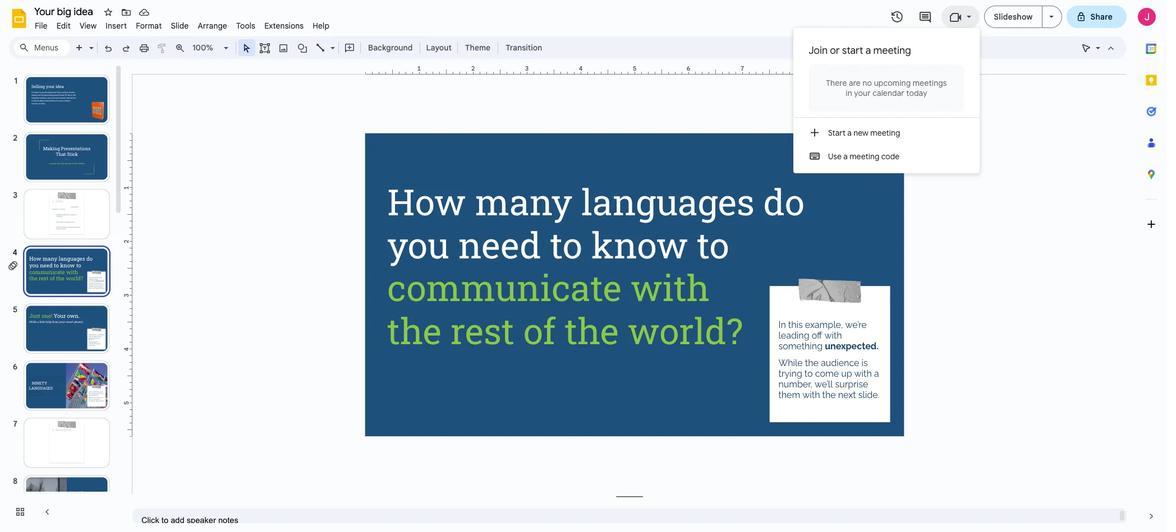 Task type: describe. For each thing, give the bounding box(es) containing it.
slideshow button
[[985, 6, 1043, 28]]

presentation options image
[[1050, 16, 1054, 18]]

live pointer settings image
[[1094, 40, 1101, 44]]

Rename text field
[[30, 4, 99, 18]]

navigation inside application
[[0, 63, 124, 533]]

slide menu item
[[166, 19, 193, 33]]

background
[[368, 43, 413, 53]]

arrange
[[198, 21, 227, 31]]

arrange menu item
[[193, 19, 232, 33]]

layout
[[426, 43, 452, 53]]

Zoom text field
[[191, 40, 222, 56]]

help menu item
[[308, 19, 334, 33]]

format
[[136, 21, 162, 31]]

insert
[[106, 21, 127, 31]]

tools menu item
[[232, 19, 260, 33]]

background button
[[363, 39, 418, 56]]

view menu item
[[75, 19, 101, 33]]



Task type: locate. For each thing, give the bounding box(es) containing it.
edit
[[56, 21, 71, 31]]

share
[[1091, 12, 1113, 22]]

format menu item
[[131, 19, 166, 33]]

application
[[0, 0, 1168, 533]]

extensions
[[264, 21, 304, 31]]

file
[[35, 21, 48, 31]]

tab list
[[1136, 33, 1168, 501]]

insert menu item
[[101, 19, 131, 33]]

Star checkbox
[[100, 4, 116, 20]]

help
[[313, 21, 330, 31]]

application containing slideshow
[[0, 0, 1168, 533]]

tools
[[236, 21, 256, 31]]

menu bar inside menu bar banner
[[30, 15, 334, 33]]

layout button
[[423, 39, 455, 56]]

menu bar banner
[[0, 0, 1168, 533]]

share button
[[1067, 6, 1127, 28]]

edit menu item
[[52, 19, 75, 33]]

menu bar
[[30, 15, 334, 33]]

navigation
[[0, 63, 124, 533]]

Menus field
[[14, 40, 70, 56]]

Zoom field
[[189, 40, 234, 56]]

extensions menu item
[[260, 19, 308, 33]]

view
[[80, 21, 97, 31]]

menu bar containing file
[[30, 15, 334, 33]]

new slide with layout image
[[86, 40, 94, 44]]

mode and view toolbar
[[1078, 36, 1121, 59]]

tab list inside menu bar banner
[[1136, 33, 1168, 501]]

main toolbar
[[40, 0, 548, 496]]

insert image image
[[277, 40, 290, 56]]

theme
[[465, 43, 491, 53]]

transition
[[506, 43, 542, 53]]

slide
[[171, 21, 189, 31]]

theme button
[[460, 39, 496, 56]]

transition button
[[501, 39, 547, 56]]

file menu item
[[30, 19, 52, 33]]

shape image
[[296, 40, 309, 56]]

slideshow
[[994, 12, 1033, 22]]



Task type: vqa. For each thing, say whether or not it's contained in the screenshot.
File MENU ITEM
yes



